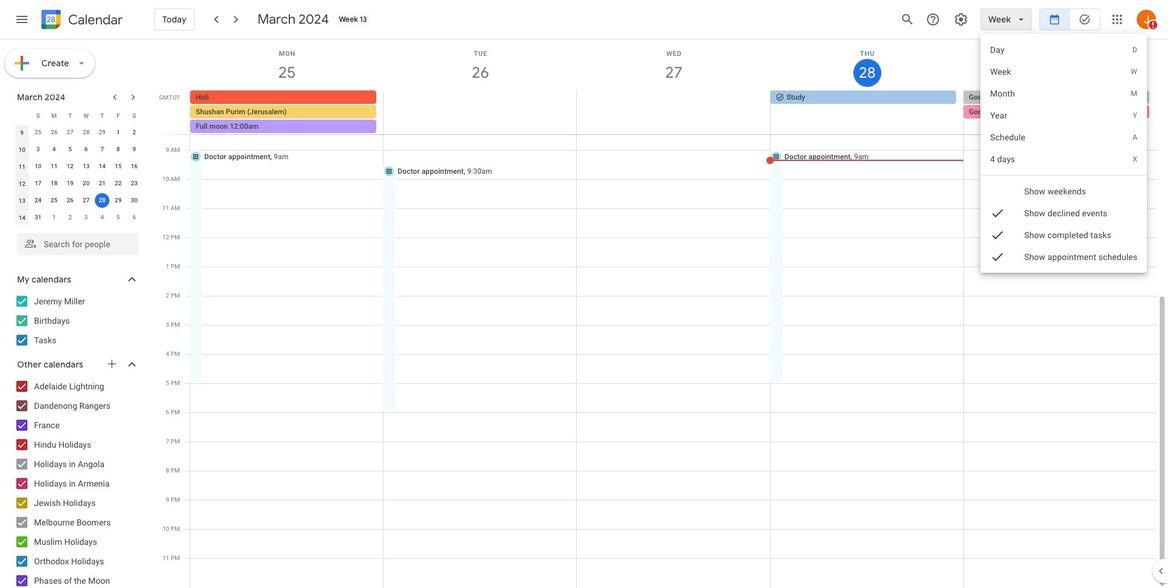 Task type: vqa. For each thing, say whether or not it's contained in the screenshot.
heading at left top inside the calendar 'element'
no



Task type: locate. For each thing, give the bounding box(es) containing it.
8 element
[[111, 142, 126, 157]]

4 menu item from the top
[[981, 105, 1148, 127]]

april 2 element
[[63, 210, 77, 225]]

19 element
[[63, 176, 77, 191]]

30 element
[[127, 193, 142, 208]]

10 element
[[31, 159, 45, 174]]

add other calendars image
[[106, 358, 118, 370]]

27 element
[[79, 193, 93, 208]]

5 menu item from the top
[[981, 127, 1148, 148]]

april 5 element
[[111, 210, 126, 225]]

main drawer image
[[15, 12, 29, 27]]

cell
[[190, 91, 384, 134], [384, 91, 577, 134], [577, 91, 771, 134], [964, 91, 1157, 134], [94, 192, 110, 209]]

24 element
[[31, 193, 45, 208]]

column header inside march 2024 grid
[[14, 107, 30, 124]]

17 element
[[31, 176, 45, 191]]

april 6 element
[[127, 210, 142, 225]]

18 element
[[47, 176, 61, 191]]

april 1 element
[[47, 210, 61, 225]]

3 element
[[31, 142, 45, 157]]

9 element
[[127, 142, 142, 157]]

row
[[185, 91, 1168, 134], [14, 107, 142, 124], [14, 124, 142, 141], [14, 141, 142, 158], [14, 158, 142, 175], [14, 175, 142, 192], [14, 192, 142, 209], [14, 209, 142, 226]]

31 element
[[31, 210, 45, 225]]

14 element
[[95, 159, 110, 174]]

1 menu item from the top
[[981, 39, 1148, 61]]

26 element
[[63, 193, 77, 208]]

column header
[[14, 107, 30, 124]]

11 element
[[47, 159, 61, 174]]

None search field
[[0, 229, 151, 255]]

2 menu item from the top
[[981, 61, 1148, 83]]

february 28 element
[[79, 125, 93, 140]]

calendar element
[[39, 7, 123, 34]]

1 checkbox item from the top
[[981, 146, 1148, 237]]

settings menu image
[[954, 12, 969, 27]]

6 element
[[79, 142, 93, 157]]

april 4 element
[[95, 210, 110, 225]]

menu
[[981, 34, 1148, 273]]

20 element
[[79, 176, 93, 191]]

row group
[[14, 124, 142, 226]]

25 element
[[47, 193, 61, 208]]

checkbox item
[[981, 146, 1148, 237], [981, 203, 1148, 224], [981, 224, 1148, 246], [981, 246, 1148, 268]]

menu item
[[981, 39, 1148, 61], [981, 61, 1148, 83], [981, 83, 1148, 105], [981, 105, 1148, 127], [981, 127, 1148, 148], [981, 148, 1148, 170]]

22 element
[[111, 176, 126, 191]]

29 element
[[111, 193, 126, 208]]

heading
[[66, 12, 123, 27]]

Search for people text field
[[24, 234, 131, 255]]

2 element
[[127, 125, 142, 140]]

grid
[[156, 40, 1168, 589]]

my calendars list
[[2, 292, 151, 350]]

21 element
[[95, 176, 110, 191]]

23 element
[[127, 176, 142, 191]]



Task type: describe. For each thing, give the bounding box(es) containing it.
16 element
[[127, 159, 142, 174]]

4 checkbox item from the top
[[981, 246, 1148, 268]]

12 element
[[63, 159, 77, 174]]

march 2024 grid
[[12, 107, 142, 226]]

5 element
[[63, 142, 77, 157]]

cell inside march 2024 grid
[[94, 192, 110, 209]]

4 element
[[47, 142, 61, 157]]

3 checkbox item from the top
[[981, 224, 1148, 246]]

1 element
[[111, 125, 126, 140]]

28, today element
[[95, 193, 110, 208]]

3 menu item from the top
[[981, 83, 1148, 105]]

6 menu item from the top
[[981, 148, 1148, 170]]

7 element
[[95, 142, 110, 157]]

15 element
[[111, 159, 126, 174]]

february 29 element
[[95, 125, 110, 140]]

february 26 element
[[47, 125, 61, 140]]

april 3 element
[[79, 210, 93, 225]]

other calendars list
[[2, 377, 151, 589]]

2 checkbox item from the top
[[981, 203, 1148, 224]]

heading inside calendar element
[[66, 12, 123, 27]]

february 25 element
[[31, 125, 45, 140]]

13 element
[[79, 159, 93, 174]]

february 27 element
[[63, 125, 77, 140]]

row group inside march 2024 grid
[[14, 124, 142, 226]]



